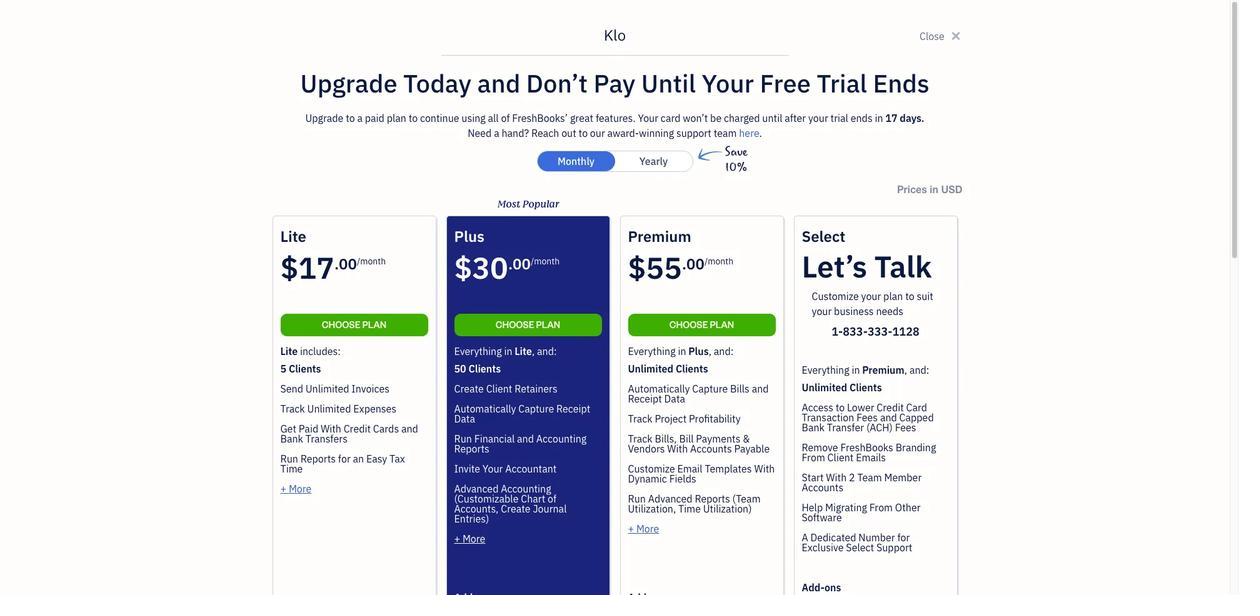 Task type: describe. For each thing, give the bounding box(es) containing it.
access
[[802, 401, 833, 414]]

add-
[[802, 581, 825, 594]]

talk
[[874, 247, 932, 286]]

in for everything in plus , and: unlimited clients
[[678, 345, 686, 358]]

, for plus
[[532, 345, 535, 358]]

0 vertical spatial a
[[357, 112, 363, 124]]

until
[[641, 67, 696, 99]]

1 vertical spatial your
[[861, 290, 881, 303]]

customize your plan to suit your business needs
[[812, 290, 933, 318]]

with inside start with 2 team member accounts
[[826, 471, 847, 484]]

easy
[[366, 453, 387, 465]]

profitability
[[689, 413, 741, 425]]

and inside the get paid with credit cards and bank transfers
[[401, 423, 418, 435]]

clients for everything in plus , and: unlimited clients
[[676, 363, 708, 375]]

client inside remove freshbooks branding from client emails
[[828, 451, 854, 464]]

transfers
[[306, 433, 348, 445]]

tax
[[390, 453, 405, 465]]

an
[[353, 453, 364, 465]]

+ more for plus
[[454, 533, 485, 545]]

pay
[[594, 67, 635, 99]]

remove freshbooks branding from client emails
[[802, 441, 936, 464]]

. 00 /month for lite
[[334, 254, 386, 274]]

save for save 10%
[[725, 145, 748, 159]]

0 horizontal spatial fees
[[857, 411, 878, 424]]

everything in lite , and: 50 clients
[[454, 345, 557, 375]]

ons
[[825, 581, 841, 594]]

customize email templates with dynamic fields
[[628, 463, 775, 485]]

cards
[[373, 423, 399, 435]]

support
[[676, 127, 711, 139]]

credit for and
[[877, 401, 904, 414]]

today
[[403, 67, 471, 99]]

great
[[570, 112, 593, 124]]

. 00 /month for plus
[[508, 254, 560, 274]]

charged
[[724, 112, 760, 124]]

of inside advanced accounting (customizable chart of accounts, create journal entries)
[[548, 493, 557, 505]]

time zone
[[354, 431, 396, 443]]

2 vertical spatial your
[[812, 305, 832, 318]]

be
[[710, 112, 722, 124]]

plus
[[454, 226, 485, 246]]

unlimited down send unlimited invoices
[[307, 403, 351, 415]]

lock image
[[363, 336, 370, 351]]

plan inside upgrade to a paid plan to continue using all of freshbooks' great features. your card won't be charged until after your trial ends in 17 days. need a hand? reach out to our award-winning support team here .
[[387, 112, 406, 124]]

select inside a dedicated number for exclusive select support
[[846, 541, 874, 554]]

monthly button
[[537, 151, 615, 171]]

. for premium
[[682, 254, 687, 274]]

+ for plus
[[454, 533, 460, 545]]

suit
[[917, 290, 933, 303]]

receipt inside automatically capture receipt data
[[556, 403, 590, 415]]

popular
[[522, 197, 559, 212]]

0 vertical spatial password
[[354, 314, 393, 325]]

choose plan for premium
[[669, 319, 734, 331]]

and: inside everything in premium , and: unlimited clients
[[910, 364, 929, 376]]

0 horizontal spatial + more link
[[280, 483, 312, 495]]

branding
[[896, 441, 936, 454]]

choose plan button for premium
[[628, 314, 776, 336]]

automatically capture bills and receipt data
[[628, 383, 769, 405]]

1 choose from the left
[[322, 319, 360, 331]]

ends
[[873, 67, 930, 99]]

close
[[920, 30, 945, 43]]

usd
[[941, 183, 962, 195]]

a dedicated number for exclusive select support
[[802, 531, 912, 554]]

bill
[[679, 433, 694, 445]]

00 for plus
[[513, 254, 531, 274]]

retainers
[[515, 383, 557, 395]]

utilization,
[[628, 503, 676, 515]]

data inside automatically capture receipt data
[[454, 413, 475, 425]]

run for run financial and accounting reports
[[454, 433, 472, 445]]

payable
[[734, 443, 770, 455]]

and inside the 'run financial and accounting reports'
[[517, 433, 534, 445]]

includes:
[[300, 345, 341, 358]]

hand?
[[502, 127, 529, 139]]

start with 2 team member accounts
[[802, 471, 922, 494]]

automatically for automatically capture bills and receipt data
[[628, 383, 690, 395]]

card
[[906, 401, 927, 414]]

save changes
[[366, 561, 454, 579]]

software
[[802, 511, 842, 524]]

track unlimited expenses
[[280, 403, 396, 415]]

time inside run reports for an easy tax time
[[280, 463, 303, 475]]

receipt inside automatically capture bills and receipt data
[[628, 393, 662, 405]]

00 for lite
[[339, 254, 357, 274]]

more for premium
[[636, 523, 659, 535]]

. for plus
[[508, 254, 513, 274]]

freshbooks
[[840, 441, 893, 454]]

5
[[280, 363, 286, 375]]

need
[[468, 127, 492, 139]]

exclusive
[[802, 541, 844, 554]]

project
[[655, 413, 687, 425]]

account
[[354, 47, 443, 76]]

prices in usd
[[897, 183, 962, 195]]

accounts inside track bills, bill payments & vendors with accounts payable
[[690, 443, 732, 455]]

(ach)
[[866, 421, 893, 434]]

1 choose plan button from the left
[[280, 314, 428, 336]]

choose plan for plus
[[496, 319, 560, 331]]

support
[[877, 541, 912, 554]]

time inside run advanced reports (team utilization, time utilization)
[[678, 503, 701, 515]]

and: for plus
[[537, 345, 557, 358]]

1 horizontal spatial password
[[393, 337, 437, 349]]

business
[[834, 305, 874, 318]]

1 horizontal spatial fees
[[895, 421, 916, 434]]

account profile
[[354, 47, 514, 76]]

card
[[661, 112, 681, 124]]

let's
[[802, 247, 867, 286]]

bank inside the get paid with credit cards and bank transfers
[[280, 433, 303, 445]]

add-ons
[[802, 581, 841, 594]]

profile
[[447, 47, 514, 76]]

and inside access to lower credit card transaction fees and capped bank transfer (ach) fees
[[880, 411, 897, 424]]

sso
[[372, 337, 391, 349]]

0 horizontal spatial your
[[483, 463, 503, 475]]

our
[[590, 127, 605, 139]]

lite
[[280, 226, 306, 246]]

/month for plus
[[531, 256, 560, 267]]

1 plan from the left
[[362, 319, 387, 331]]

data inside automatically capture bills and receipt data
[[664, 393, 685, 405]]

everything for plus
[[454, 345, 502, 358]]

team
[[714, 127, 737, 139]]

run financial and accounting reports
[[454, 433, 587, 455]]

winning
[[639, 127, 674, 139]]

invite
[[454, 463, 480, 475]]

. for lite
[[334, 254, 339, 274]]

&
[[743, 433, 750, 445]]

to inside access to lower credit card transaction fees and capped bank transfer (ach) fees
[[836, 401, 845, 414]]

to right out
[[579, 127, 588, 139]]

, for premium
[[709, 345, 711, 358]]

0 horizontal spatial create
[[454, 383, 484, 395]]

accounts inside start with 2 team member accounts
[[802, 481, 844, 494]]

0 vertical spatial select
[[802, 226, 845, 246]]

from inside remove freshbooks branding from client emails
[[802, 451, 825, 464]]

using
[[462, 112, 486, 124]]

capture for receipt
[[518, 403, 554, 415]]

your inside upgrade to a paid plan to continue using all of freshbooks' great features. your card won't be charged until after your trial ends in 17 days. need a hand? reach out to our award-winning support team here .
[[638, 112, 658, 124]]

won't
[[683, 112, 708, 124]]

let's talk
[[802, 247, 932, 286]]

automatically capture receipt data
[[454, 403, 590, 425]]

0 horizontal spatial more
[[289, 483, 312, 495]]

everything in premium , and: unlimited clients
[[802, 364, 929, 394]]

remove
[[802, 441, 838, 454]]

0 horizontal spatial client
[[486, 383, 512, 395]]

member
[[884, 471, 922, 484]]

save 10%
[[725, 145, 748, 174]]

after
[[785, 112, 806, 124]]

out
[[562, 127, 576, 139]]

number
[[859, 531, 895, 544]]

times image
[[950, 29, 962, 44]]

17
[[885, 112, 897, 124]]

fields
[[669, 473, 696, 485]]

+ for premium
[[628, 523, 634, 535]]

migrating
[[825, 501, 867, 514]]

vendors
[[628, 443, 665, 455]]

advanced inside advanced accounting (customizable chart of accounts, create journal entries)
[[454, 483, 499, 495]]

1-833-333-1128
[[832, 324, 920, 339]]

0 horizontal spatial + more
[[280, 483, 312, 495]]

and up all
[[477, 67, 520, 99]]

0 vertical spatial your
[[702, 67, 754, 99]]



Task type: locate. For each thing, give the bounding box(es) containing it.
with down track unlimited expenses at the bottom left of the page
[[321, 423, 341, 435]]

with inside track bills, bill payments & vendors with accounts payable
[[667, 443, 688, 455]]

more for plus
[[463, 533, 485, 545]]

2 choose from the left
[[496, 319, 534, 331]]

with left 2
[[826, 471, 847, 484]]

+ more link for premium
[[628, 523, 659, 535]]

1 vertical spatial client
[[828, 451, 854, 464]]

1 horizontal spatial client
[[828, 451, 854, 464]]

reports inside the 'run financial and accounting reports'
[[454, 443, 489, 455]]

select up "let's"
[[802, 226, 845, 246]]

a down all
[[494, 127, 499, 139]]

in left usd
[[930, 183, 938, 195]]

1 horizontal spatial run
[[454, 433, 472, 445]]

preferences element
[[349, 431, 801, 595]]

plan for premium
[[710, 319, 734, 331]]

00 for premium
[[687, 254, 705, 274]]

transaction
[[802, 411, 854, 424]]

choose plan button up plus
[[628, 314, 776, 336]]

1 00 from the left
[[339, 254, 357, 274]]

2 horizontal spatial 00
[[687, 254, 705, 274]]

plan inside customize your plan to suit your business needs
[[883, 290, 903, 303]]

create left journal
[[501, 503, 531, 515]]

to left paid
[[346, 112, 355, 124]]

premium
[[862, 364, 904, 376]]

plan right paid
[[387, 112, 406, 124]]

2 horizontal spatial everything
[[802, 364, 849, 376]]

automatically inside automatically capture bills and receipt data
[[628, 383, 690, 395]]

1 vertical spatial credit
[[344, 423, 371, 435]]

2 horizontal spatial run
[[628, 493, 646, 505]]

receipt
[[628, 393, 662, 405], [556, 403, 590, 415]]

1 horizontal spatial save
[[725, 145, 748, 159]]

choose up everything in lite , and: 50 clients
[[496, 319, 534, 331]]

here
[[739, 127, 759, 139]]

capture for bills
[[692, 383, 728, 395]]

capture inside automatically capture bills and receipt data
[[692, 383, 728, 395]]

upgrade left paid
[[305, 112, 343, 124]]

and: for premium
[[714, 345, 734, 358]]

everything
[[454, 345, 502, 358], [628, 345, 676, 358], [802, 364, 849, 376]]

2 horizontal spatial and:
[[910, 364, 929, 376]]

+
[[280, 483, 286, 495], [628, 523, 634, 535], [454, 533, 460, 545]]

of inside upgrade to a paid plan to continue using all of freshbooks' great features. your card won't be charged until after your trial ends in 17 days. need a hand? reach out to our award-winning support team here .
[[501, 112, 510, 124]]

create down 50
[[454, 383, 484, 395]]

send unlimited invoices
[[280, 383, 389, 395]]

choose plan up lock image
[[322, 319, 387, 331]]

0 horizontal spatial receipt
[[556, 403, 590, 415]]

3 00 from the left
[[687, 254, 705, 274]]

unlimited up track unlimited expenses at the bottom left of the page
[[306, 383, 349, 395]]

2 vertical spatial time
[[678, 503, 701, 515]]

1 vertical spatial data
[[454, 413, 475, 425]]

a
[[802, 531, 808, 544]]

from up start
[[802, 451, 825, 464]]

automatically inside automatically capture receipt data
[[454, 403, 516, 415]]

50
[[454, 363, 466, 375]]

credit up (ach)
[[877, 401, 904, 414]]

2 horizontal spatial plan
[[710, 319, 734, 331]]

plan up "sso"
[[362, 319, 387, 331]]

from inside help migrating from other software
[[869, 501, 893, 514]]

0 horizontal spatial 00
[[339, 254, 357, 274]]

customize
[[812, 290, 859, 303], [628, 463, 675, 475]]

save for save changes
[[366, 561, 396, 579]]

with down payable
[[754, 463, 775, 475]]

credit inside the get paid with credit cards and bank transfers
[[344, 423, 371, 435]]

+ more down utilization,
[[628, 523, 659, 535]]

everything up access on the bottom
[[802, 364, 849, 376]]

advanced inside run advanced reports (team utilization, time utilization)
[[648, 493, 692, 505]]

1 horizontal spatial from
[[869, 501, 893, 514]]

transfer
[[827, 421, 864, 434]]

choose up plus
[[669, 319, 708, 331]]

3 choose plan from the left
[[669, 319, 734, 331]]

trial
[[831, 112, 848, 124]]

choose plan button up "sso"
[[280, 314, 428, 336]]

lite inside everything in lite , and: 50 clients
[[515, 345, 532, 358]]

plan up everything in plus , and: unlimited clients
[[710, 319, 734, 331]]

clients right 5
[[289, 363, 321, 375]]

fees
[[857, 411, 878, 424], [895, 421, 916, 434]]

1 horizontal spatial . 00 /month
[[508, 254, 560, 274]]

reports up 'invite'
[[454, 443, 489, 455]]

in inside upgrade to a paid plan to continue using all of freshbooks' great features. your card won't be charged until after your trial ends in 17 days. need a hand? reach out to our award-winning support team here .
[[875, 112, 883, 124]]

and right cards
[[401, 423, 418, 435]]

0 horizontal spatial plan
[[387, 112, 406, 124]]

to left continue
[[409, 112, 418, 124]]

2 horizontal spatial choose
[[669, 319, 708, 331]]

2 . 00 /month from the left
[[508, 254, 560, 274]]

ends
[[851, 112, 873, 124]]

upgrade up paid
[[300, 67, 397, 99]]

2 00 from the left
[[513, 254, 531, 274]]

, down 1128 at bottom right
[[904, 364, 907, 376]]

and
[[477, 67, 520, 99], [752, 383, 769, 395], [880, 411, 897, 424], [401, 423, 418, 435], [517, 433, 534, 445]]

data up project at the right bottom of page
[[664, 393, 685, 405]]

1 horizontal spatial choose
[[496, 319, 534, 331]]

everything left plus
[[628, 345, 676, 358]]

3 /month from the left
[[705, 256, 733, 267]]

0 horizontal spatial accounts
[[690, 443, 732, 455]]

+ more link down run reports for an easy tax time
[[280, 483, 312, 495]]

unlimited inside everything in premium , and: unlimited clients
[[802, 381, 847, 394]]

reports down the 'transfers'
[[301, 453, 336, 465]]

and: inside everything in lite , and: 50 clients
[[537, 345, 557, 358]]

clients down plus
[[676, 363, 708, 375]]

team
[[857, 471, 882, 484]]

in left premium
[[852, 364, 860, 376]]

accounting inside advanced accounting (customizable chart of accounts, create journal entries)
[[501, 483, 551, 495]]

1 horizontal spatial accounts
[[802, 481, 844, 494]]

Email Address email field
[[354, 252, 796, 279]]

, inside everything in premium , and: unlimited clients
[[904, 364, 907, 376]]

+ more link for plus
[[454, 533, 485, 545]]

track
[[280, 403, 305, 415], [628, 413, 653, 425], [628, 433, 653, 445]]

to left suit
[[905, 290, 914, 303]]

upgrade today and don't pay until your free trial ends
[[300, 67, 930, 99]]

in for everything in lite , and: 50 clients
[[504, 345, 512, 358]]

clients for everything in premium , and: unlimited clients
[[850, 381, 882, 394]]

run for run advanced reports (team utilization, time utilization)
[[628, 493, 646, 505]]

0 vertical spatial upgrade
[[300, 67, 397, 99]]

2 horizontal spatial +
[[628, 523, 634, 535]]

1 horizontal spatial bank
[[802, 421, 825, 434]]

unlimited up access on the bottom
[[802, 381, 847, 394]]

more down run reports for an easy tax time
[[289, 483, 312, 495]]

/month for lite
[[357, 256, 386, 267]]

.
[[759, 127, 762, 139], [334, 254, 339, 274], [508, 254, 513, 274], [682, 254, 687, 274]]

1 horizontal spatial advanced
[[648, 493, 692, 505]]

0 horizontal spatial password
[[354, 314, 393, 325]]

to left lower
[[836, 401, 845, 414]]

track down send on the left
[[280, 403, 305, 415]]

and left 'capped'
[[880, 411, 897, 424]]

reports inside run advanced reports (team utilization, time utilization)
[[695, 493, 730, 505]]

lite inside the lite includes: 5 clients
[[280, 345, 298, 358]]

customize inside customize your plan to suit your business needs
[[812, 290, 859, 303]]

1 horizontal spatial /month
[[531, 256, 560, 267]]

0 horizontal spatial credit
[[344, 423, 371, 435]]

run down get at bottom
[[280, 453, 298, 465]]

333-
[[868, 324, 892, 339]]

your up 'be'
[[702, 67, 754, 99]]

save up 10%
[[725, 145, 748, 159]]

bills,
[[655, 433, 677, 445]]

zone
[[376, 431, 396, 443]]

don't
[[526, 67, 588, 99]]

clients inside the lite includes: 5 clients
[[289, 363, 321, 375]]

0 vertical spatial capture
[[692, 383, 728, 395]]

0 horizontal spatial customize
[[628, 463, 675, 475]]

plan
[[362, 319, 387, 331], [536, 319, 560, 331], [710, 319, 734, 331]]

accounts
[[690, 443, 732, 455], [802, 481, 844, 494]]

lite up 5
[[280, 345, 298, 358]]

track inside track bills, bill payments & vendors with accounts payable
[[628, 433, 653, 445]]

until
[[762, 112, 782, 124]]

0 horizontal spatial choose
[[322, 319, 360, 331]]

everything inside everything in plus , and: unlimited clients
[[628, 345, 676, 358]]

for inside a dedicated number for exclusive select support
[[897, 531, 910, 544]]

1 horizontal spatial credit
[[877, 401, 904, 414]]

get paid with credit cards and bank transfers
[[280, 423, 418, 445]]

1 horizontal spatial select
[[846, 541, 874, 554]]

0 horizontal spatial ,
[[532, 345, 535, 358]]

for left an
[[338, 453, 351, 465]]

of right all
[[501, 112, 510, 124]]

capture down 'retainers' on the left of the page
[[518, 403, 554, 415]]

0 horizontal spatial for
[[338, 453, 351, 465]]

choose plan button for plus
[[454, 314, 602, 336]]

1 horizontal spatial plan
[[536, 319, 560, 331]]

password up lock image
[[354, 314, 393, 325]]

clients right 50
[[469, 363, 501, 375]]

to
[[346, 112, 355, 124], [409, 112, 418, 124], [579, 127, 588, 139], [905, 290, 914, 303], [836, 401, 845, 414]]

your inside upgrade to a paid plan to continue using all of freshbooks' great features. your card won't be charged until after your trial ends in 17 days. need a hand? reach out to our award-winning support team here .
[[808, 112, 828, 124]]

from
[[802, 451, 825, 464], [869, 501, 893, 514]]

1 vertical spatial run
[[280, 453, 298, 465]]

plus
[[689, 345, 709, 358]]

features.
[[596, 112, 636, 124]]

receipt down 'retainers' on the left of the page
[[556, 403, 590, 415]]

/month
[[357, 256, 386, 267], [531, 256, 560, 267], [705, 256, 733, 267]]

invoices
[[352, 383, 389, 395]]

plan up everything in lite , and: 50 clients
[[536, 319, 560, 331]]

create inside advanced accounting (customizable chart of accounts, create journal entries)
[[501, 503, 531, 515]]

advanced accounting (customizable chart of accounts, create journal entries)
[[454, 483, 567, 525]]

0 vertical spatial save
[[725, 145, 748, 159]]

track for get
[[280, 403, 305, 415]]

1 vertical spatial your
[[638, 112, 658, 124]]

1 . 00 /month from the left
[[334, 254, 386, 274]]

833-
[[843, 324, 868, 339]]

choose plan
[[322, 319, 387, 331], [496, 319, 560, 331], [669, 319, 734, 331]]

everything up 50
[[454, 345, 502, 358]]

3 choose from the left
[[669, 319, 708, 331]]

and down automatically capture receipt data
[[517, 433, 534, 445]]

with up email
[[667, 443, 688, 455]]

choose for plus
[[496, 319, 534, 331]]

fees up branding
[[895, 421, 916, 434]]

lite up 'retainers' on the left of the page
[[515, 345, 532, 358]]

reports down customize email templates with dynamic fields on the bottom
[[695, 493, 730, 505]]

choose plan button up everything in lite , and: 50 clients
[[454, 314, 602, 336]]

+ more link
[[280, 483, 312, 495], [628, 523, 659, 535], [454, 533, 485, 545]]

2
[[849, 471, 855, 484]]

entries)
[[454, 513, 489, 525]]

1 horizontal spatial a
[[494, 127, 499, 139]]

automatically up project at the right bottom of page
[[628, 383, 690, 395]]

0 horizontal spatial automatically
[[454, 403, 516, 415]]

1 vertical spatial create
[[501, 503, 531, 515]]

in for everything in premium , and: unlimited clients
[[852, 364, 860, 376]]

award-
[[607, 127, 639, 139]]

clients inside everything in lite , and: 50 clients
[[469, 363, 501, 375]]

1 horizontal spatial ,
[[709, 345, 711, 358]]

track left project at the right bottom of page
[[628, 413, 653, 425]]

bank inside access to lower credit card transaction fees and capped bank transfer (ach) fees
[[802, 421, 825, 434]]

for right number
[[897, 531, 910, 544]]

clients inside everything in premium , and: unlimited clients
[[850, 381, 882, 394]]

1 horizontal spatial create
[[501, 503, 531, 515]]

1 vertical spatial for
[[897, 531, 910, 544]]

to inside customize your plan to suit your business needs
[[905, 290, 914, 303]]

3 choose plan button from the left
[[628, 314, 776, 336]]

your right 'invite'
[[483, 463, 503, 475]]

access to lower credit card transaction fees and capped bank transfer (ach) fees
[[802, 401, 934, 434]]

1 /month from the left
[[357, 256, 386, 267]]

(customizable
[[454, 493, 519, 505]]

0 horizontal spatial a
[[357, 112, 363, 124]]

reports inside run reports for an easy tax time
[[301, 453, 336, 465]]

main element
[[0, 0, 138, 595]]

1 horizontal spatial your
[[638, 112, 658, 124]]

data
[[664, 393, 685, 405], [454, 413, 475, 425]]

1 horizontal spatial capture
[[692, 383, 728, 395]]

in left plus
[[678, 345, 686, 358]]

2 horizontal spatial more
[[636, 523, 659, 535]]

1 horizontal spatial customize
[[812, 290, 859, 303]]

2 /month from the left
[[531, 256, 560, 267]]

for inside run reports for an easy tax time
[[338, 453, 351, 465]]

. inside upgrade to a paid plan to continue using all of freshbooks' great features. your card won't be charged until after your trial ends in 17 days. need a hand? reach out to our award-winning support team here .
[[759, 127, 762, 139]]

1 horizontal spatial choose plan
[[496, 319, 560, 331]]

choose for premium
[[669, 319, 708, 331]]

1 horizontal spatial time
[[354, 431, 374, 443]]

1 horizontal spatial automatically
[[628, 383, 690, 395]]

1 horizontal spatial 00
[[513, 254, 531, 274]]

0 vertical spatial plan
[[387, 112, 406, 124]]

1 vertical spatial from
[[869, 501, 893, 514]]

accounts up templates on the right of the page
[[690, 443, 732, 455]]

1-833-333-1128 link
[[832, 324, 920, 339]]

0 horizontal spatial data
[[454, 413, 475, 425]]

and: inside everything in plus , and: unlimited clients
[[714, 345, 734, 358]]

changes
[[399, 561, 454, 579]]

monthly
[[558, 155, 595, 168]]

0 horizontal spatial and:
[[537, 345, 557, 358]]

run up 'invite'
[[454, 433, 472, 445]]

unlimited inside everything in plus , and: unlimited clients
[[628, 363, 673, 375]]

trial
[[817, 67, 867, 99]]

plan for plus
[[536, 319, 560, 331]]

chart
[[521, 493, 545, 505]]

credit
[[877, 401, 904, 414], [344, 423, 371, 435]]

save changes button
[[354, 555, 465, 585]]

time
[[354, 431, 374, 443], [280, 463, 303, 475], [678, 503, 701, 515]]

0 horizontal spatial lite
[[280, 345, 298, 358]]

1 horizontal spatial data
[[664, 393, 685, 405]]

in inside everything in lite , and: 50 clients
[[504, 345, 512, 358]]

1 vertical spatial of
[[548, 493, 557, 505]]

1 horizontal spatial +
[[454, 533, 460, 545]]

2 choose plan button from the left
[[454, 314, 602, 336]]

your
[[808, 112, 828, 124], [861, 290, 881, 303], [812, 305, 832, 318]]

0 horizontal spatial +
[[280, 483, 286, 495]]

/month for premium
[[705, 256, 733, 267]]

+ more for premium
[[628, 523, 659, 535]]

, inside everything in lite , and: 50 clients
[[532, 345, 535, 358]]

2 horizontal spatial choose plan
[[669, 319, 734, 331]]

clients
[[289, 363, 321, 375], [469, 363, 501, 375], [676, 363, 708, 375], [850, 381, 882, 394]]

expenses
[[353, 403, 396, 415]]

0 horizontal spatial plan
[[362, 319, 387, 331]]

clients for everything in lite , and: 50 clients
[[469, 363, 501, 375]]

automatically for automatically capture receipt data
[[454, 403, 516, 415]]

days.
[[900, 112, 924, 124]]

invite your accountant
[[454, 463, 557, 475]]

your up 1-
[[812, 305, 832, 318]]

clients up lower
[[850, 381, 882, 394]]

0 vertical spatial for
[[338, 453, 351, 465]]

fees up freshbooks
[[857, 411, 878, 424]]

emails
[[856, 451, 886, 464]]

3 . 00 /month from the left
[[682, 254, 733, 274]]

in left 17
[[875, 112, 883, 124]]

0 horizontal spatial . 00 /month
[[334, 254, 386, 274]]

2 horizontal spatial /month
[[705, 256, 733, 267]]

help migrating from other software
[[802, 501, 921, 524]]

capture
[[692, 383, 728, 395], [518, 403, 554, 415]]

choose plan up everything in lite , and: 50 clients
[[496, 319, 560, 331]]

track for track
[[628, 413, 653, 425]]

time inside preferences 'element'
[[354, 431, 374, 443]]

upgrade for upgrade today and don't pay until your free trial ends
[[300, 67, 397, 99]]

credit down the expenses
[[344, 423, 371, 435]]

track left bills,
[[628, 433, 653, 445]]

unlimited up automatically capture bills and receipt data
[[628, 363, 673, 375]]

run down dynamic
[[628, 493, 646, 505]]

credit inside access to lower credit card transaction fees and capped bank transfer (ach) fees
[[877, 401, 904, 414]]

accounting
[[536, 433, 587, 445], [501, 483, 551, 495]]

,
[[532, 345, 535, 358], [709, 345, 711, 358], [904, 364, 907, 376]]

2 choose plan from the left
[[496, 319, 560, 331]]

and: right premium
[[910, 364, 929, 376]]

2 vertical spatial your
[[483, 463, 503, 475]]

0 horizontal spatial everything
[[454, 345, 502, 358]]

accounting inside the 'run financial and accounting reports'
[[536, 433, 587, 445]]

3 plan from the left
[[710, 319, 734, 331]]

run advanced reports (team utilization, time utilization)
[[628, 493, 761, 515]]

0 horizontal spatial advanced
[[454, 483, 499, 495]]

your up 'business'
[[861, 290, 881, 303]]

+ more
[[280, 483, 312, 495], [628, 523, 659, 535], [454, 533, 485, 545]]

everything inside everything in premium , and: unlimited clients
[[802, 364, 849, 376]]

1 vertical spatial save
[[366, 561, 396, 579]]

choose plan up plus
[[669, 319, 734, 331]]

run for run reports for an easy tax time
[[280, 453, 298, 465]]

accountant
[[505, 463, 557, 475]]

in inside everything in premium , and: unlimited clients
[[852, 364, 860, 376]]

upgrade inside upgrade to a paid plan to continue using all of freshbooks' great features. your card won't be charged until after your trial ends in 17 days. need a hand? reach out to our award-winning support team here .
[[305, 112, 343, 124]]

and right bills
[[752, 383, 769, 395]]

save left changes
[[366, 561, 396, 579]]

customize up 'business'
[[812, 290, 859, 303]]

0 horizontal spatial /month
[[357, 256, 386, 267]]

track project profitability
[[628, 413, 741, 425]]

plan up needs
[[883, 290, 903, 303]]

2 horizontal spatial reports
[[695, 493, 730, 505]]

in inside everything in plus , and: unlimited clients
[[678, 345, 686, 358]]

1 lite from the left
[[280, 345, 298, 358]]

upgrade for upgrade to a paid plan to continue using all of freshbooks' great features. your card won't be charged until after your trial ends in 17 days. need a hand? reach out to our award-winning support team here .
[[305, 112, 343, 124]]

1 choose plan from the left
[[322, 319, 387, 331]]

0 vertical spatial customize
[[812, 290, 859, 303]]

2 plan from the left
[[536, 319, 560, 331]]

2 lite from the left
[[515, 345, 532, 358]]

everything for premium
[[628, 345, 676, 358]]

and: up 'retainers' on the left of the page
[[537, 345, 557, 358]]

1 horizontal spatial choose plan button
[[454, 314, 602, 336]]

advanced down fields
[[648, 493, 692, 505]]

more down the entries)
[[463, 533, 485, 545]]

1 horizontal spatial and:
[[714, 345, 734, 358]]

2 vertical spatial run
[[628, 493, 646, 505]]

, inside everything in plus , and: unlimited clients
[[709, 345, 711, 358]]

10%
[[725, 160, 747, 174]]

with inside the get paid with credit cards and bank transfers
[[321, 423, 341, 435]]

1-
[[832, 324, 843, 339]]

and: right plus
[[714, 345, 734, 358]]

2 horizontal spatial choose plan button
[[628, 314, 776, 336]]

advanced up accounts,
[[454, 483, 499, 495]]

2 horizontal spatial + more
[[628, 523, 659, 535]]

1 vertical spatial select
[[846, 541, 874, 554]]

, up 'retainers' on the left of the page
[[532, 345, 535, 358]]

+ down get at bottom
[[280, 483, 286, 495]]

2 horizontal spatial . 00 /month
[[682, 254, 733, 274]]

0 vertical spatial accounting
[[536, 433, 587, 445]]

preferences
[[354, 398, 430, 416]]

+ down the entries)
[[454, 533, 460, 545]]

1 horizontal spatial reports
[[454, 443, 489, 455]]

and inside automatically capture bills and receipt data
[[752, 383, 769, 395]]

select left support on the bottom
[[846, 541, 874, 554]]

email
[[677, 463, 703, 475]]

payments
[[696, 433, 741, 445]]

customize for your
[[812, 290, 859, 303]]

run inside the 'run financial and accounting reports'
[[454, 433, 472, 445]]

run inside run advanced reports (team utilization, time utilization)
[[628, 493, 646, 505]]

capture inside automatically capture receipt data
[[518, 403, 554, 415]]

account profile element
[[349, 87, 801, 387]]

bank left the 'transfers'
[[280, 433, 303, 445]]

save inside button
[[366, 561, 396, 579]]

1 vertical spatial customize
[[628, 463, 675, 475]]

help
[[802, 501, 823, 514]]

with inside customize email templates with dynamic fields
[[754, 463, 775, 475]]

all
[[488, 112, 499, 124]]

run inside run reports for an easy tax time
[[280, 453, 298, 465]]

everything inside everything in lite , and: 50 clients
[[454, 345, 502, 358]]

1 horizontal spatial more
[[463, 533, 485, 545]]

run reports for an easy tax time
[[280, 453, 405, 475]]

+ more link down utilization,
[[628, 523, 659, 535]]

save
[[725, 145, 748, 159], [366, 561, 396, 579]]

First Name text field
[[354, 199, 570, 227]]

in for prices in usd
[[930, 183, 938, 195]]

clients inside everything in plus , and: unlimited clients
[[676, 363, 708, 375]]

other
[[895, 501, 921, 514]]

Last Name text field
[[580, 199, 796, 227]]

2 horizontal spatial time
[[678, 503, 701, 515]]

. 00 /month for premium
[[682, 254, 733, 274]]

customize for fields
[[628, 463, 675, 475]]

1 vertical spatial password
[[393, 337, 437, 349]]

time down fields
[[678, 503, 701, 515]]

client up 2
[[828, 451, 854, 464]]

, up automatically capture bills and receipt data
[[709, 345, 711, 358]]

0 horizontal spatial choose plan
[[322, 319, 387, 331]]

0 vertical spatial automatically
[[628, 383, 690, 395]]

customize inside customize email templates with dynamic fields
[[628, 463, 675, 475]]

in up create client retainers
[[504, 345, 512, 358]]

0 vertical spatial run
[[454, 433, 472, 445]]

credit for transfers
[[344, 423, 371, 435]]



Task type: vqa. For each thing, say whether or not it's contained in the screenshot.
days
no



